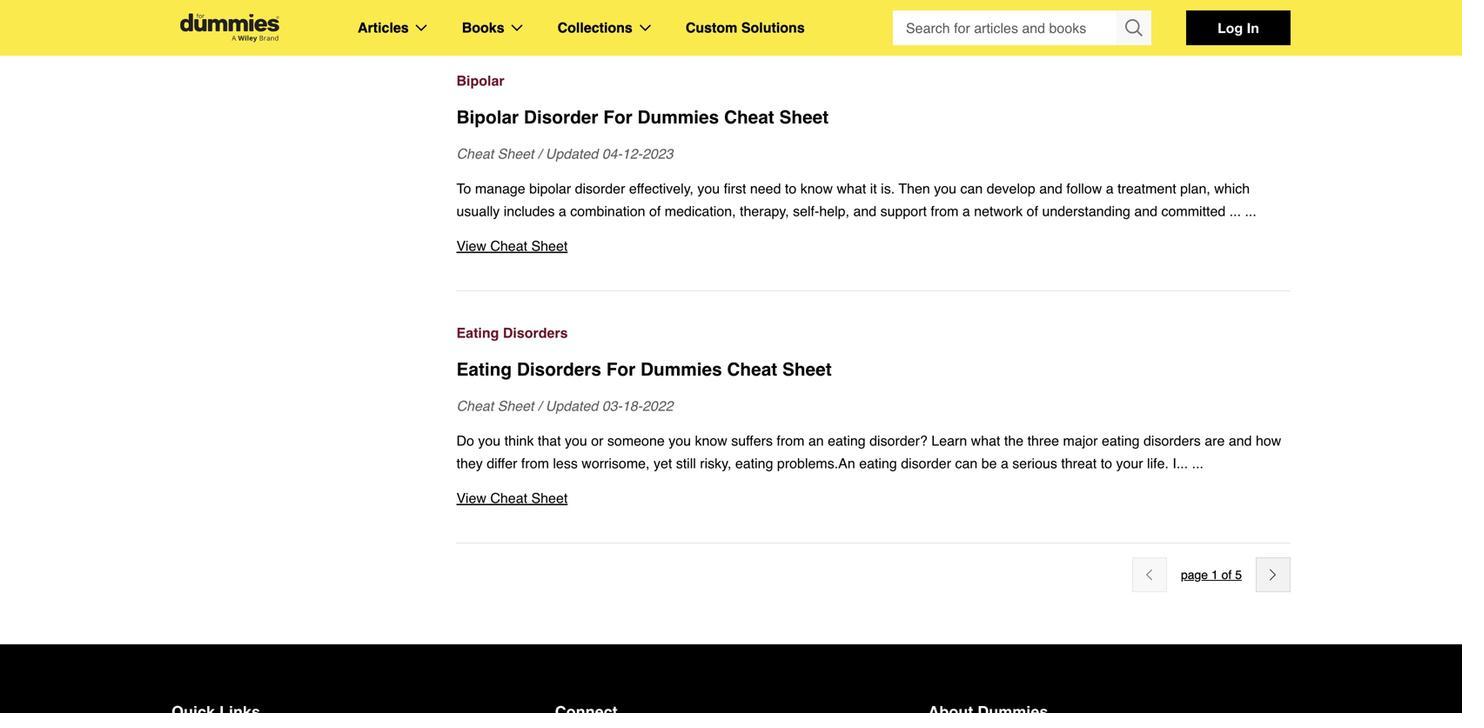 Task type: describe. For each thing, give the bounding box(es) containing it.
treatment
[[1118, 181, 1176, 197]]

threat
[[1061, 456, 1097, 472]]

someone
[[607, 433, 665, 449]]

cheat sheet
[[203, 3, 271, 17]]

which
[[1214, 181, 1250, 197]]

view cheat sheet link for eating disorders for dummies cheat sheet
[[456, 487, 1291, 510]]

eating right an
[[828, 433, 866, 449]]

logo image
[[171, 13, 288, 42]]

open book categories image
[[511, 24, 523, 31]]

solutions
[[741, 20, 805, 36]]

less
[[553, 456, 578, 472]]

still
[[676, 456, 696, 472]]

eating down suffers
[[735, 456, 773, 472]]

you right do
[[478, 433, 501, 449]]

life.
[[1147, 456, 1169, 472]]

an
[[808, 433, 824, 449]]

manage
[[475, 181, 525, 197]]

log in
[[1218, 20, 1259, 36]]

therapy,
[[740, 203, 789, 219]]

bipolar disorder for dummies cheat sheet link
[[456, 104, 1291, 131]]

learn
[[931, 433, 967, 449]]

are
[[1205, 433, 1225, 449]]

can inside do you think that you or someone you know suffers from an eating disorder? learn what the three major eating disorders are and how they differ from less worrisome, yet still risky, eating problems.an eating disorder can be a serious threat to your life. i...
[[955, 456, 978, 472]]

disorders for eating disorders
[[503, 325, 568, 341]]

eating for eating disorders
[[456, 325, 499, 341]]

view cheat sheet for eating
[[456, 490, 568, 507]]

eating disorders for dummies cheat sheet link
[[456, 357, 1291, 383]]

that
[[538, 433, 561, 449]]

disorders
[[1144, 433, 1201, 449]]

know inside to manage bipolar disorder effectively, you first need to know what it is. then you can develop and follow a treatment plan, which usually includes a combination of medication, therapy, self-help, and support from a network of understanding and committed ...
[[800, 181, 833, 197]]

page 1 of 5
[[1181, 568, 1242, 582]]

how
[[1256, 433, 1281, 449]]

develop
[[987, 181, 1035, 197]]

to
[[456, 181, 471, 197]]

custom solutions link
[[686, 17, 805, 39]]

combination
[[570, 203, 645, 219]]

updated for disorders
[[545, 398, 598, 414]]

worrisome,
[[582, 456, 650, 472]]

think
[[504, 433, 534, 449]]

in
[[1247, 20, 1259, 36]]

for for disorders
[[606, 359, 636, 380]]

disorder?
[[870, 433, 928, 449]]

articles
[[358, 20, 409, 36]]

1
[[1211, 568, 1218, 582]]

eating for eating disorders for dummies cheat sheet
[[456, 359, 512, 380]]

includes
[[504, 203, 555, 219]]

bipolar disorder for dummies cheat sheet
[[456, 107, 829, 128]]

bipolar
[[529, 181, 571, 197]]

04-
[[602, 146, 622, 162]]

need
[[750, 181, 781, 197]]

first
[[724, 181, 746, 197]]

self-
[[793, 203, 819, 219]]

understanding
[[1042, 203, 1130, 219]]

03-
[[602, 398, 622, 414]]

eating disorders
[[456, 325, 568, 341]]

follow
[[1066, 181, 1102, 197]]

can inside to manage bipolar disorder effectively, you first need to know what it is. then you can develop and follow a treatment plan, which usually includes a combination of medication, therapy, self-help, and support from a network of understanding and committed ...
[[960, 181, 983, 197]]

page 1 of 5 button
[[1181, 565, 1242, 586]]

eating up your
[[1102, 433, 1140, 449]]

then
[[899, 181, 930, 197]]

12-
[[622, 146, 642, 162]]

bipolar for bipolar disorder for dummies cheat sheet
[[456, 107, 519, 128]]

updated for disorder
[[545, 146, 598, 162]]

is.
[[881, 181, 895, 197]]

view cheat sheet link for bipolar disorder for dummies cheat sheet
[[456, 235, 1291, 258]]

do
[[456, 433, 474, 449]]

and inside do you think that you or someone you know suffers from an eating disorder? learn what the three major eating disorders are and how they differ from less worrisome, yet still risky, eating problems.an eating disorder can be a serious threat to your life. i...
[[1229, 433, 1252, 449]]

a left network in the right top of the page
[[962, 203, 970, 219]]

you up "still"
[[669, 433, 691, 449]]

suffers
[[731, 433, 773, 449]]

serious
[[1012, 456, 1057, 472]]

to inside do you think that you or someone you know suffers from an eating disorder? learn what the three major eating disorders are and how they differ from less worrisome, yet still risky, eating problems.an eating disorder can be a serious threat to your life. i...
[[1101, 456, 1112, 472]]

plan,
[[1180, 181, 1210, 197]]

disorder inside do you think that you or someone you know suffers from an eating disorder? learn what the three major eating disorders are and how they differ from less worrisome, yet still risky, eating problems.an eating disorder can be a serious threat to your life. i...
[[901, 456, 951, 472]]

books
[[462, 20, 504, 36]]

2022
[[642, 398, 673, 414]]

5
[[1235, 568, 1242, 582]]

what inside to manage bipolar disorder effectively, you first need to know what it is. then you can develop and follow a treatment plan, which usually includes a combination of medication, therapy, self-help, and support from a network of understanding and committed ...
[[837, 181, 866, 197]]

cheat sheet / updated 03-18-2022
[[456, 398, 673, 414]]

18-
[[622, 398, 642, 414]]

three
[[1027, 433, 1059, 449]]

custom solutions
[[686, 20, 805, 36]]

be
[[981, 456, 997, 472]]

differ
[[487, 456, 517, 472]]

eating disorders for dummies cheat sheet
[[456, 359, 832, 380]]

for for disorder
[[603, 107, 632, 128]]

know inside do you think that you or someone you know suffers from an eating disorder? learn what the three major eating disorders are and how they differ from less worrisome, yet still risky, eating problems.an eating disorder can be a serious threat to your life. i...
[[695, 433, 727, 449]]

0 horizontal spatial of
[[649, 203, 661, 219]]



Task type: locate. For each thing, give the bounding box(es) containing it.
cheat sheet / updated 04-12-2023
[[456, 146, 673, 162]]

to manage bipolar disorder effectively, you first need to know what it is. then you can develop and follow a treatment plan, which usually includes a combination of medication, therapy, self-help, and support from a network of understanding and committed ...
[[456, 181, 1250, 219]]

do you think that you or someone you know suffers from an eating disorder? learn what the three major eating disorders are and how they differ from less worrisome, yet still risky, eating problems.an eating disorder can be a serious threat to your life. i...
[[456, 433, 1281, 472]]

you up 'medication,'
[[697, 181, 720, 197]]

dummies for disorder
[[638, 107, 719, 128]]

1 vertical spatial updated
[[545, 398, 598, 414]]

/ for disorders
[[538, 398, 542, 414]]

you right then
[[934, 181, 956, 197]]

1 bipolar from the top
[[456, 73, 504, 89]]

1 vertical spatial view cheat sheet
[[456, 490, 568, 507]]

i...
[[1173, 456, 1188, 472]]

of down develop
[[1027, 203, 1038, 219]]

0 horizontal spatial what
[[837, 181, 866, 197]]

cheat inside the eating disorders for dummies cheat sheet link
[[727, 359, 777, 380]]

1 vertical spatial to
[[1101, 456, 1112, 472]]

to left your
[[1101, 456, 1112, 472]]

a down the bipolar
[[559, 203, 566, 219]]

and down treatment
[[1134, 203, 1157, 219]]

1 / from the top
[[538, 146, 542, 162]]

bipolar down books
[[456, 73, 504, 89]]

0 vertical spatial disorders
[[503, 325, 568, 341]]

...
[[1229, 203, 1241, 219]]

2 updated from the top
[[545, 398, 598, 414]]

disorder down learn
[[901, 456, 951, 472]]

0 vertical spatial know
[[800, 181, 833, 197]]

1 vertical spatial eating
[[456, 359, 512, 380]]

disorder inside to manage bipolar disorder effectively, you first need to know what it is. then you can develop and follow a treatment plan, which usually includes a combination of medication, therapy, self-help, and support from a network of understanding and committed ...
[[575, 181, 625, 197]]

1 horizontal spatial know
[[800, 181, 833, 197]]

from
[[931, 203, 959, 219], [777, 433, 805, 449], [521, 456, 549, 472]]

dummies
[[638, 107, 719, 128], [641, 359, 722, 380]]

custom
[[686, 20, 737, 36]]

0 vertical spatial from
[[931, 203, 959, 219]]

open article categories image
[[416, 24, 427, 31]]

dummies up 2022
[[641, 359, 722, 380]]

1 view cheat sheet from the top
[[456, 238, 568, 254]]

know up risky,
[[695, 433, 727, 449]]

open collections list image
[[640, 24, 651, 31]]

0 vertical spatial view cheat sheet
[[456, 238, 568, 254]]

collections
[[558, 20, 633, 36]]

0 horizontal spatial disorder
[[575, 181, 625, 197]]

view
[[456, 238, 486, 254], [456, 490, 486, 507]]

1 vertical spatial bipolar
[[456, 107, 519, 128]]

a right be on the right bottom of the page
[[1001, 456, 1009, 472]]

2 / from the top
[[538, 398, 542, 414]]

2 horizontal spatial from
[[931, 203, 959, 219]]

0 horizontal spatial to
[[785, 181, 797, 197]]

0 vertical spatial /
[[538, 146, 542, 162]]

1 vertical spatial disorder
[[901, 456, 951, 472]]

eating disorders link
[[456, 322, 1291, 345]]

1 eating from the top
[[456, 325, 499, 341]]

view cheat sheet link down do you think that you or someone you know suffers from an eating disorder? learn what the three major eating disorders are and how they differ from less worrisome, yet still risky, eating problems.an eating disorder can be a serious threat to your life. i... at the bottom of page
[[456, 487, 1291, 510]]

2 horizontal spatial of
[[1222, 568, 1232, 582]]

to inside to manage bipolar disorder effectively, you first need to know what it is. then you can develop and follow a treatment plan, which usually includes a combination of medication, therapy, self-help, and support from a network of understanding and committed ...
[[785, 181, 797, 197]]

for
[[603, 107, 632, 128], [606, 359, 636, 380]]

know
[[800, 181, 833, 197], [695, 433, 727, 449]]

for inside bipolar disorder for dummies cheat sheet link
[[603, 107, 632, 128]]

updated
[[545, 146, 598, 162], [545, 398, 598, 414]]

0 vertical spatial for
[[603, 107, 632, 128]]

1 horizontal spatial to
[[1101, 456, 1112, 472]]

from left an
[[777, 433, 805, 449]]

2 view cheat sheet from the top
[[456, 490, 568, 507]]

1 vertical spatial view cheat sheet link
[[456, 487, 1291, 510]]

or
[[591, 433, 604, 449]]

view cheat sheet down the 'includes'
[[456, 238, 568, 254]]

help,
[[819, 203, 849, 219]]

can up network in the right top of the page
[[960, 181, 983, 197]]

view cheat sheet link down support
[[456, 235, 1291, 258]]

of down effectively,
[[649, 203, 661, 219]]

eating
[[828, 433, 866, 449], [1102, 433, 1140, 449], [735, 456, 773, 472], [859, 456, 897, 472]]

1 vertical spatial for
[[606, 359, 636, 380]]

and down the it
[[853, 203, 877, 219]]

and
[[1039, 181, 1063, 197], [853, 203, 877, 219], [1134, 203, 1157, 219], [1229, 433, 1252, 449]]

/
[[538, 146, 542, 162], [538, 398, 542, 414]]

2 view cheat sheet link from the top
[[456, 487, 1291, 510]]

from down that
[[521, 456, 549, 472]]

0 vertical spatial what
[[837, 181, 866, 197]]

what inside do you think that you or someone you know suffers from an eating disorder? learn what the three major eating disorders are and how they differ from less worrisome, yet still risky, eating problems.an eating disorder can be a serious threat to your life. i...
[[971, 433, 1000, 449]]

updated down disorder
[[545, 146, 598, 162]]

page
[[1181, 568, 1208, 582]]

view down usually
[[456, 238, 486, 254]]

0 vertical spatial eating
[[456, 325, 499, 341]]

network
[[974, 203, 1023, 219]]

1 vertical spatial /
[[538, 398, 542, 414]]

from right support
[[931, 203, 959, 219]]

dummies for disorders
[[641, 359, 722, 380]]

2 vertical spatial from
[[521, 456, 549, 472]]

and left "follow"
[[1039, 181, 1063, 197]]

and right are
[[1229, 433, 1252, 449]]

the
[[1004, 433, 1024, 449]]

your
[[1116, 456, 1143, 472]]

can
[[960, 181, 983, 197], [955, 456, 978, 472]]

sheet
[[239, 3, 271, 17], [779, 107, 829, 128], [497, 146, 534, 162], [531, 238, 568, 254], [782, 359, 832, 380], [497, 398, 534, 414], [531, 490, 568, 507]]

1 vertical spatial what
[[971, 433, 1000, 449]]

disorders inside eating disorders link
[[503, 325, 568, 341]]

0 vertical spatial updated
[[545, 146, 598, 162]]

from inside to manage bipolar disorder effectively, you first need to know what it is. then you can develop and follow a treatment plan, which usually includes a combination of medication, therapy, self-help, and support from a network of understanding and committed ...
[[931, 203, 959, 219]]

1 vertical spatial can
[[955, 456, 978, 472]]

2 eating from the top
[[456, 359, 512, 380]]

to
[[785, 181, 797, 197], [1101, 456, 1112, 472]]

for up 03-
[[606, 359, 636, 380]]

cheat inside bipolar disorder for dummies cheat sheet link
[[724, 107, 774, 128]]

2 view from the top
[[456, 490, 486, 507]]

to right the need
[[785, 181, 797, 197]]

view down they
[[456, 490, 486, 507]]

view for bipolar disorder for dummies cheat sheet
[[456, 238, 486, 254]]

0 vertical spatial to
[[785, 181, 797, 197]]

know up self- on the top right of the page
[[800, 181, 833, 197]]

usually
[[456, 203, 500, 219]]

yet
[[654, 456, 672, 472]]

1 view from the top
[[456, 238, 486, 254]]

you left the or
[[565, 433, 587, 449]]

for up 04-
[[603, 107, 632, 128]]

updated left 03-
[[545, 398, 598, 414]]

you
[[697, 181, 720, 197], [934, 181, 956, 197], [478, 433, 501, 449], [565, 433, 587, 449], [669, 433, 691, 449]]

1 vertical spatial know
[[695, 433, 727, 449]]

of
[[649, 203, 661, 219], [1027, 203, 1038, 219], [1222, 568, 1232, 582]]

1 horizontal spatial of
[[1027, 203, 1038, 219]]

1 vertical spatial disorders
[[517, 359, 601, 380]]

view cheat sheet down differ
[[456, 490, 568, 507]]

view cheat sheet
[[456, 238, 568, 254], [456, 490, 568, 507]]

a right "follow"
[[1106, 181, 1114, 197]]

2023
[[642, 146, 673, 162]]

1 vertical spatial view
[[456, 490, 486, 507]]

support
[[880, 203, 927, 219]]

0 vertical spatial view cheat sheet link
[[456, 235, 1291, 258]]

they
[[456, 456, 483, 472]]

0 vertical spatial dummies
[[638, 107, 719, 128]]

0 vertical spatial disorder
[[575, 181, 625, 197]]

a
[[1106, 181, 1114, 197], [559, 203, 566, 219], [962, 203, 970, 219], [1001, 456, 1009, 472]]

what left the it
[[837, 181, 866, 197]]

log in link
[[1186, 10, 1291, 45]]

it
[[870, 181, 877, 197]]

risky,
[[700, 456, 731, 472]]

disorder
[[575, 181, 625, 197], [901, 456, 951, 472]]

/ up that
[[538, 398, 542, 414]]

1 horizontal spatial disorder
[[901, 456, 951, 472]]

2 bipolar from the top
[[456, 107, 519, 128]]

group
[[893, 10, 1151, 45]]

a inside do you think that you or someone you know suffers from an eating disorder? learn what the three major eating disorders are and how they differ from less worrisome, yet still risky, eating problems.an eating disorder can be a serious threat to your life. i...
[[1001, 456, 1009, 472]]

disorders for eating disorders for dummies cheat sheet
[[517, 359, 601, 380]]

1 horizontal spatial from
[[777, 433, 805, 449]]

view cheat sheet for bipolar
[[456, 238, 568, 254]]

medication,
[[665, 203, 736, 219]]

disorder
[[524, 107, 598, 128]]

/ up the bipolar
[[538, 146, 542, 162]]

0 vertical spatial view
[[456, 238, 486, 254]]

for inside the eating disorders for dummies cheat sheet link
[[606, 359, 636, 380]]

0 vertical spatial can
[[960, 181, 983, 197]]

Search for articles and books text field
[[893, 10, 1118, 45]]

disorders
[[503, 325, 568, 341], [517, 359, 601, 380]]

log
[[1218, 20, 1243, 36]]

bipolar up manage
[[456, 107, 519, 128]]

effectively,
[[629, 181, 694, 197]]

of inside button
[[1222, 568, 1232, 582]]

eating
[[456, 325, 499, 341], [456, 359, 512, 380]]

bipolar for bipolar
[[456, 73, 504, 89]]

view for eating disorders for dummies cheat sheet
[[456, 490, 486, 507]]

1 vertical spatial from
[[777, 433, 805, 449]]

committed
[[1161, 203, 1226, 219]]

0 horizontal spatial know
[[695, 433, 727, 449]]

view cheat sheet link
[[456, 235, 1291, 258], [456, 487, 1291, 510]]

1 vertical spatial dummies
[[641, 359, 722, 380]]

bipolar
[[456, 73, 504, 89], [456, 107, 519, 128]]

problems.an
[[777, 456, 855, 472]]

disorders inside the eating disorders for dummies cheat sheet link
[[517, 359, 601, 380]]

major
[[1063, 433, 1098, 449]]

1 updated from the top
[[545, 146, 598, 162]]

0 vertical spatial bipolar
[[456, 73, 504, 89]]

can left be on the right bottom of the page
[[955, 456, 978, 472]]

1 horizontal spatial what
[[971, 433, 1000, 449]]

of left 5
[[1222, 568, 1232, 582]]

/ for disorder
[[538, 146, 542, 162]]

disorder up "combination"
[[575, 181, 625, 197]]

bipolar link
[[456, 70, 1291, 92]]

what up be on the right bottom of the page
[[971, 433, 1000, 449]]

1 view cheat sheet link from the top
[[456, 235, 1291, 258]]

cookie consent banner dialog
[[0, 651, 1462, 714]]

0 horizontal spatial from
[[521, 456, 549, 472]]

dummies up 2023
[[638, 107, 719, 128]]

eating down disorder?
[[859, 456, 897, 472]]



Task type: vqa. For each thing, say whether or not it's contained in the screenshot.
Experts
no



